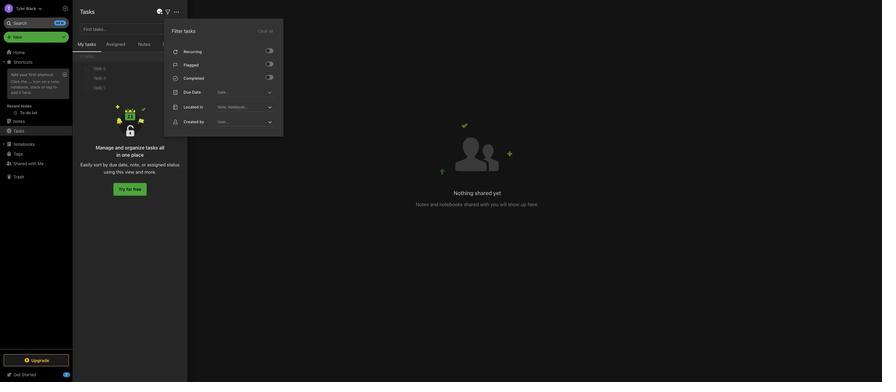 Task type: describe. For each thing, give the bounding box(es) containing it.
notes right recent on the top of the page
[[21, 104, 32, 109]]

clear all button
[[257, 27, 274, 35]]

here. inside shared with me element
[[528, 202, 539, 208]]

1 vertical spatial shared
[[464, 202, 479, 208]]

due dates
[[163, 41, 184, 47]]

black
[[26, 6, 36, 11]]

to
[[53, 85, 57, 90]]

note, inside "icon on a note, notebook, stack or tag to add it here."
[[51, 79, 60, 84]]

settings image
[[62, 5, 69, 12]]

try
[[119, 187, 125, 192]]

date…
[[218, 90, 229, 95]]

Created by field
[[217, 118, 280, 127]]

tags
[[14, 151, 23, 157]]

shared with me link
[[0, 159, 72, 169]]

0 vertical spatial tasks
[[80, 8, 95, 15]]

notebooks link
[[0, 139, 72, 149]]

click
[[11, 79, 20, 84]]

notes and notebooks shared with you will show up here.
[[416, 202, 539, 208]]

home
[[13, 50, 25, 55]]

tyler black
[[16, 6, 36, 11]]

free
[[133, 187, 141, 192]]

add your first shortcut
[[11, 72, 53, 77]]

date,
[[118, 162, 129, 168]]

date
[[192, 90, 201, 95]]

Account field
[[0, 2, 42, 15]]

my tasks
[[78, 41, 96, 47]]

recent
[[7, 104, 20, 109]]

0 vertical spatial shared
[[82, 8, 101, 15]]

created by
[[184, 120, 204, 124]]

due
[[109, 162, 117, 168]]

status
[[167, 162, 180, 168]]

nothing
[[454, 190, 474, 197]]

assigned
[[106, 41, 125, 47]]

completed image
[[266, 75, 270, 79]]

flagged
[[184, 63, 199, 67]]

located in
[[184, 105, 203, 110]]

1 horizontal spatial by
[[200, 120, 204, 124]]

group inside tree
[[0, 67, 72, 119]]

assigned
[[147, 162, 166, 168]]

my tasks button
[[73, 41, 101, 52]]

and inside easily sort by due date, note, or assigned status using this view and more.
[[136, 169, 143, 175]]

More actions and view options field
[[172, 8, 180, 16]]

filter tasks image
[[164, 8, 172, 16]]

Located in field
[[217, 103, 280, 112]]

...
[[28, 79, 32, 84]]

easily
[[81, 162, 92, 168]]

tags button
[[0, 149, 72, 159]]

new search field
[[8, 18, 66, 28]]

more.
[[144, 169, 156, 175]]

Find tasks… text field
[[81, 24, 166, 34]]

dates
[[172, 41, 184, 47]]

user…
[[218, 120, 229, 124]]

shortcuts button
[[0, 57, 72, 67]]

2 horizontal spatial with
[[480, 202, 490, 208]]

will
[[500, 202, 507, 208]]

notebooks
[[440, 202, 463, 208]]

shared with me element
[[73, 0, 882, 383]]

created
[[184, 120, 199, 124]]

try for free button
[[114, 183, 147, 196]]

clear
[[258, 28, 268, 33]]

new
[[56, 21, 64, 25]]

tasks for filter tasks
[[184, 28, 196, 34]]

0 vertical spatial in
[[200, 105, 203, 110]]

tree containing home
[[0, 47, 73, 349]]

shortcuts
[[14, 59, 33, 65]]

add
[[11, 90, 18, 95]]

due dates button
[[159, 41, 188, 52]]

and for notes
[[430, 202, 438, 208]]

notes inside shared with me element
[[416, 202, 429, 208]]

view
[[125, 169, 134, 175]]

expand notebooks image
[[2, 142, 6, 147]]

0 vertical spatial with
[[102, 8, 113, 15]]

using
[[104, 169, 115, 175]]

filter tasks
[[172, 28, 196, 34]]

one
[[122, 152, 130, 158]]

shortcut
[[37, 72, 53, 77]]

manage and organize tasks all in one place
[[96, 145, 164, 158]]

or for assigned
[[142, 162, 146, 168]]

recurring
[[184, 49, 202, 54]]

notes link
[[0, 116, 72, 126]]

up
[[521, 202, 527, 208]]

note, inside easily sort by due date, note, or assigned status using this view and more.
[[130, 162, 140, 168]]

and for manage
[[115, 145, 124, 151]]

0 vertical spatial shared with me
[[82, 8, 123, 15]]

place
[[131, 152, 144, 158]]

located
[[184, 105, 199, 110]]

due date
[[184, 90, 201, 95]]

here. inside "icon on a note, notebook, stack or tag to add it here."
[[22, 90, 32, 95]]

a
[[48, 79, 50, 84]]

your
[[19, 72, 28, 77]]

icon
[[33, 79, 41, 84]]



Task type: vqa. For each thing, say whether or not it's contained in the screenshot.
More Actions field
no



Task type: locate. For each thing, give the bounding box(es) containing it.
0 horizontal spatial with
[[28, 161, 36, 166]]

me inside shared with me link
[[38, 161, 44, 166]]

1 horizontal spatial tasks
[[80, 8, 95, 15]]

get started
[[14, 373, 36, 378]]

0 horizontal spatial note,
[[51, 79, 60, 84]]

0 vertical spatial here.
[[22, 90, 32, 95]]

me inside shared with me element
[[115, 8, 123, 15]]

0 vertical spatial or
[[41, 85, 45, 90]]

due
[[163, 41, 171, 47], [184, 90, 191, 95]]

notes inside button
[[138, 41, 151, 47]]

with up find tasks… text field
[[102, 8, 113, 15]]

1 vertical spatial due
[[184, 90, 191, 95]]

shared down nothing shared yet
[[464, 202, 479, 208]]

filter
[[172, 28, 183, 34]]

upgrade
[[31, 358, 49, 363]]

or inside easily sort by due date, note, or assigned status using this view and more.
[[142, 162, 146, 168]]

this
[[116, 169, 124, 175]]

group
[[0, 67, 72, 119]]

tasks inside my tasks button
[[85, 41, 96, 47]]

shared
[[82, 8, 101, 15], [13, 161, 27, 166]]

0 vertical spatial me
[[115, 8, 123, 15]]

group containing add your first shortcut
[[0, 67, 72, 119]]

by right created
[[200, 120, 204, 124]]

0 horizontal spatial and
[[115, 145, 124, 151]]

1 horizontal spatial in
[[200, 105, 203, 110]]

my
[[78, 41, 84, 47]]

due inside button
[[163, 41, 171, 47]]

1 vertical spatial by
[[103, 162, 108, 168]]

with inside tree
[[28, 161, 36, 166]]

tasks right my
[[85, 41, 96, 47]]

with left you
[[480, 202, 490, 208]]

2 horizontal spatial and
[[430, 202, 438, 208]]

notes button
[[130, 41, 159, 52]]

0 horizontal spatial me
[[38, 161, 44, 166]]

1 vertical spatial me
[[38, 161, 44, 166]]

yet
[[493, 190, 501, 197]]

1 vertical spatial shared
[[13, 161, 27, 166]]

1 vertical spatial here.
[[528, 202, 539, 208]]

1 horizontal spatial me
[[115, 8, 123, 15]]

0 horizontal spatial due
[[163, 41, 171, 47]]

new
[[13, 34, 22, 40]]

all up assigned
[[159, 145, 164, 151]]

recurring image
[[266, 49, 270, 52]]

notes
[[138, 41, 151, 47], [21, 104, 32, 109], [13, 119, 25, 124], [416, 202, 429, 208]]

due left date
[[184, 90, 191, 95]]

shared down "tags"
[[13, 161, 27, 166]]

or for tag
[[41, 85, 45, 90]]

Search text field
[[8, 18, 65, 28]]

1 horizontal spatial shared with me
[[82, 8, 123, 15]]

started
[[22, 373, 36, 378]]

shared with me up find tasks… text field
[[82, 8, 123, 15]]

me down tags button
[[38, 161, 44, 166]]

all right clear
[[269, 28, 273, 33]]

1 horizontal spatial or
[[142, 162, 146, 168]]

0 horizontal spatial shared
[[13, 161, 27, 166]]

show
[[508, 202, 520, 208]]

or inside "icon on a note, notebook, stack or tag to add it here."
[[41, 85, 45, 90]]

me up find tasks… text field
[[115, 8, 123, 15]]

more actions and view options image
[[173, 8, 180, 16]]

tasks button
[[0, 126, 72, 136]]

Help and Learning task checklist field
[[0, 371, 73, 380]]

 Date picker field
[[217, 88, 280, 97]]

here. right up at right bottom
[[528, 202, 539, 208]]

all
[[269, 28, 273, 33], [159, 145, 164, 151]]

and inside shared with me element
[[430, 202, 438, 208]]

0 horizontal spatial by
[[103, 162, 108, 168]]

icon on a note, notebook, stack or tag to add it here.
[[11, 79, 60, 95]]

1 vertical spatial tasks
[[13, 128, 24, 134]]

notes left notebooks
[[416, 202, 429, 208]]

1 vertical spatial and
[[136, 169, 143, 175]]

or up more.
[[142, 162, 146, 168]]

completed
[[184, 76, 204, 81]]

the
[[21, 79, 27, 84]]

2 horizontal spatial tasks
[[184, 28, 196, 34]]

0 vertical spatial shared
[[475, 190, 492, 197]]

and
[[115, 145, 124, 151], [136, 169, 143, 175], [430, 202, 438, 208]]

1 horizontal spatial note,
[[130, 162, 140, 168]]

get
[[14, 373, 21, 378]]

tasks for my tasks
[[85, 41, 96, 47]]

and inside manage and organize tasks all in one place
[[115, 145, 124, 151]]

tasks
[[80, 8, 95, 15], [13, 128, 24, 134]]

tasks
[[184, 28, 196, 34], [85, 41, 96, 47], [146, 145, 158, 151]]

notes down recent notes
[[13, 119, 25, 124]]

note, up view
[[130, 162, 140, 168]]

0 vertical spatial tasks
[[184, 28, 196, 34]]

tag
[[46, 85, 52, 90]]

sort
[[94, 162, 102, 168]]

in
[[200, 105, 203, 110], [116, 152, 121, 158]]

1 horizontal spatial due
[[184, 90, 191, 95]]

1 horizontal spatial with
[[102, 8, 113, 15]]

here.
[[22, 90, 32, 95], [528, 202, 539, 208]]

1 vertical spatial shared with me
[[13, 161, 44, 166]]

click to collapse image
[[70, 371, 75, 379]]

note, notebook…
[[218, 105, 248, 109]]

stack
[[30, 85, 40, 90]]

0 horizontal spatial all
[[159, 145, 164, 151]]

tasks inside manage and organize tasks all in one place
[[146, 145, 158, 151]]

due for due date
[[184, 90, 191, 95]]

1 vertical spatial all
[[159, 145, 164, 151]]

notes down find tasks… text field
[[138, 41, 151, 47]]

clear all
[[258, 28, 273, 33]]

shared right settings image
[[82, 8, 101, 15]]

it
[[19, 90, 21, 95]]

first
[[29, 72, 36, 77]]

me
[[115, 8, 123, 15], [38, 161, 44, 166]]

1 vertical spatial in
[[116, 152, 121, 158]]

0 vertical spatial due
[[163, 41, 171, 47]]

0 vertical spatial and
[[115, 145, 124, 151]]

shared with me down tags button
[[13, 161, 44, 166]]

notebook,
[[11, 85, 29, 90]]

1 horizontal spatial tasks
[[146, 145, 158, 151]]

in inside manage and organize tasks all in one place
[[116, 152, 121, 158]]

organize
[[125, 145, 145, 151]]

click the ...
[[11, 79, 32, 84]]

or
[[41, 85, 45, 90], [142, 162, 146, 168]]

due for due dates
[[163, 41, 171, 47]]

for
[[126, 187, 132, 192]]

1 horizontal spatial here.
[[528, 202, 539, 208]]

7
[[66, 373, 68, 377]]

0 vertical spatial all
[[269, 28, 273, 33]]

1 vertical spatial note,
[[130, 162, 140, 168]]

trash link
[[0, 172, 72, 182]]

shared up notes and notebooks shared with you will show up here.
[[475, 190, 492, 197]]

new task image
[[156, 8, 163, 15]]

tasks right filter
[[184, 28, 196, 34]]

shared with me
[[82, 8, 123, 15], [13, 161, 44, 166]]

note,
[[218, 105, 227, 109]]

all inside button
[[269, 28, 273, 33]]

by
[[200, 120, 204, 124], [103, 162, 108, 168]]

manage
[[96, 145, 114, 151]]

with down tags button
[[28, 161, 36, 166]]

here. right it
[[22, 90, 32, 95]]

by inside easily sort by due date, note, or assigned status using this view and more.
[[103, 162, 108, 168]]

0 horizontal spatial or
[[41, 85, 45, 90]]

1 vertical spatial with
[[28, 161, 36, 166]]

assigned button
[[101, 41, 130, 52]]

Filter tasks field
[[164, 8, 172, 16]]

and up one
[[115, 145, 124, 151]]

you
[[491, 202, 499, 208]]

0 horizontal spatial here.
[[22, 90, 32, 95]]

trash
[[13, 174, 24, 180]]

0 horizontal spatial in
[[116, 152, 121, 158]]

1 horizontal spatial all
[[269, 28, 273, 33]]

1 horizontal spatial shared
[[82, 8, 101, 15]]

in right located
[[200, 105, 203, 110]]

tree
[[0, 47, 73, 349]]

2 vertical spatial and
[[430, 202, 438, 208]]

and right view
[[136, 169, 143, 175]]

and left notebooks
[[430, 202, 438, 208]]

tasks right organize
[[146, 145, 158, 151]]

by left 'due'
[[103, 162, 108, 168]]

tasks up notebooks
[[13, 128, 24, 134]]

0 vertical spatial by
[[200, 120, 204, 124]]

shared
[[475, 190, 492, 197], [464, 202, 479, 208]]

all inside manage and organize tasks all in one place
[[159, 145, 164, 151]]

tasks inside button
[[13, 128, 24, 134]]

or down on
[[41, 85, 45, 90]]

due left 'dates'
[[163, 41, 171, 47]]

home link
[[0, 47, 73, 57]]

try for free
[[119, 187, 141, 192]]

upgrade button
[[4, 355, 69, 367]]

nothing shared yet
[[454, 190, 501, 197]]

with
[[102, 8, 113, 15], [28, 161, 36, 166], [480, 202, 490, 208]]

easily sort by due date, note, or assigned status using this view and more.
[[81, 162, 180, 175]]

on
[[42, 79, 46, 84]]

notebooks
[[14, 142, 35, 147]]

2 vertical spatial tasks
[[146, 145, 158, 151]]

0 horizontal spatial tasks
[[85, 41, 96, 47]]

tyler
[[16, 6, 25, 11]]

add
[[11, 72, 18, 77]]

0 horizontal spatial tasks
[[13, 128, 24, 134]]

2 vertical spatial with
[[480, 202, 490, 208]]

1 horizontal spatial and
[[136, 169, 143, 175]]

1 vertical spatial or
[[142, 162, 146, 168]]

tasks right settings image
[[80, 8, 95, 15]]

0 vertical spatial note,
[[51, 79, 60, 84]]

in left one
[[116, 152, 121, 158]]

flagged image
[[266, 62, 270, 66]]

0 horizontal spatial shared with me
[[13, 161, 44, 166]]

1 vertical spatial tasks
[[85, 41, 96, 47]]

note, up the to
[[51, 79, 60, 84]]

notebook…
[[228, 105, 248, 109]]

recent notes
[[7, 104, 32, 109]]

new button
[[4, 32, 69, 43]]



